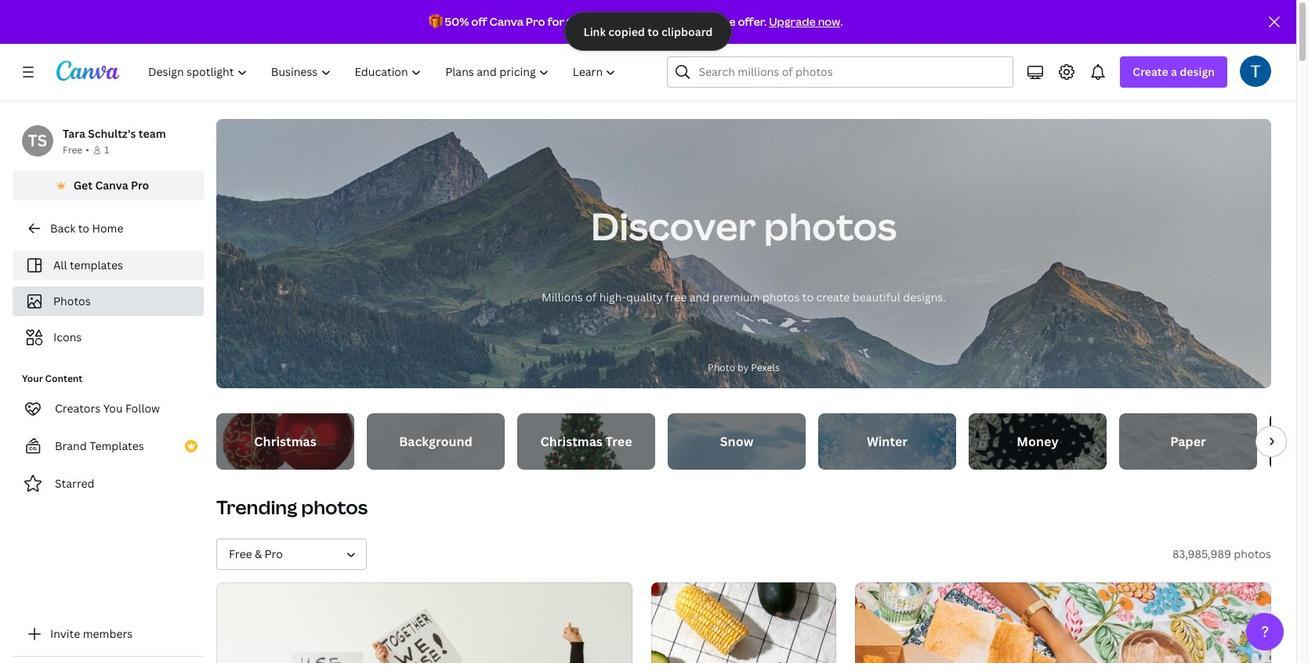 Task type: describe. For each thing, give the bounding box(es) containing it.
starred link
[[13, 469, 204, 500]]

get
[[73, 178, 93, 193]]

🎁
[[428, 14, 443, 29]]

paper link
[[1119, 414, 1257, 470]]

follow
[[125, 401, 160, 416]]

create a design
[[1133, 64, 1215, 79]]

beautiful
[[853, 290, 901, 305]]

pro for get canva pro
[[131, 178, 149, 193]]

photo by pexels
[[708, 361, 780, 375]]

discover photos
[[591, 201, 897, 252]]

pro for free & pro
[[265, 547, 283, 562]]

free
[[666, 290, 687, 305]]

christmas tree link
[[517, 414, 655, 470]]

2 vertical spatial to
[[803, 290, 814, 305]]

trending
[[216, 495, 297, 521]]

upgrade now button
[[769, 14, 840, 29]]

by
[[738, 361, 749, 375]]

create
[[816, 290, 850, 305]]

first
[[588, 14, 611, 29]]

all
[[53, 258, 67, 273]]

creators you follow
[[55, 401, 160, 416]]

months.
[[622, 14, 666, 29]]

back to home link
[[13, 213, 204, 245]]

Search search field
[[699, 57, 1004, 87]]

photos for 83,985,989 photos
[[1234, 547, 1271, 562]]

your content
[[22, 372, 83, 386]]

you
[[103, 401, 123, 416]]

limited
[[668, 14, 709, 29]]

back
[[50, 221, 75, 236]]

snow link
[[668, 414, 806, 470]]

quality
[[626, 290, 663, 305]]

trending photos
[[216, 495, 368, 521]]

millions
[[542, 290, 583, 305]]

team
[[139, 126, 166, 141]]

free & pro
[[229, 547, 283, 562]]

offer.
[[738, 14, 767, 29]]

0 vertical spatial pro
[[526, 14, 545, 29]]

off
[[471, 14, 487, 29]]

brand templates
[[55, 439, 144, 454]]

members
[[83, 627, 133, 642]]

background link
[[367, 414, 505, 470]]

tara schultz image
[[1240, 56, 1271, 87]]

women protesting together image
[[216, 583, 632, 664]]

premium
[[712, 290, 760, 305]]

link
[[584, 24, 606, 39]]

high-
[[599, 290, 626, 305]]

tara schultz's team element
[[22, 125, 53, 157]]

copied
[[608, 24, 645, 39]]

canva inside button
[[95, 178, 128, 193]]

invite members button
[[13, 619, 204, 651]]

time
[[711, 14, 736, 29]]

brand
[[55, 439, 87, 454]]

1 vertical spatial to
[[78, 221, 89, 236]]

schultz's
[[88, 126, 136, 141]]

upgrade
[[769, 14, 816, 29]]

winter
[[867, 433, 908, 451]]

design
[[1180, 64, 1215, 79]]

top level navigation element
[[138, 56, 630, 88]]

photos for trending photos
[[301, 495, 368, 521]]

paper
[[1171, 433, 1206, 451]]

&
[[255, 547, 262, 562]]

discover
[[591, 201, 756, 252]]

photos
[[53, 294, 91, 309]]

pexels
[[751, 361, 780, 375]]

all templates link
[[22, 251, 194, 281]]

back to home
[[50, 221, 123, 236]]

50%
[[445, 14, 469, 29]]

photos for discover photos
[[764, 201, 897, 252]]

83,985,989
[[1173, 547, 1231, 562]]

3
[[613, 14, 620, 29]]

•
[[86, 143, 89, 157]]

free & pro button
[[216, 539, 367, 571]]

money
[[1017, 433, 1059, 451]]

templates
[[70, 258, 123, 273]]

winter link
[[818, 414, 956, 470]]

your
[[22, 372, 43, 386]]

83,985,989 photos
[[1173, 547, 1271, 562]]



Task type: locate. For each thing, give the bounding box(es) containing it.
1 horizontal spatial to
[[648, 24, 659, 39]]

pro down team
[[131, 178, 149, 193]]

templates
[[90, 439, 144, 454]]

0 horizontal spatial christmas
[[254, 433, 316, 451]]

free for free & pro
[[229, 547, 252, 562]]

1 vertical spatial pro
[[131, 178, 149, 193]]

2 horizontal spatial pro
[[526, 14, 545, 29]]

0 horizontal spatial to
[[78, 221, 89, 236]]

now
[[818, 14, 840, 29]]

pro right &
[[265, 547, 283, 562]]

of
[[586, 290, 597, 305]]

christmas for christmas
[[254, 433, 316, 451]]

1 horizontal spatial canva
[[490, 14, 524, 29]]

christmas tree
[[541, 433, 632, 451]]

content
[[45, 372, 83, 386]]

0 vertical spatial free
[[63, 143, 83, 157]]

1
[[104, 143, 109, 157]]

0 vertical spatial to
[[648, 24, 659, 39]]

christmas inside christmas tree "link"
[[541, 433, 603, 451]]

photos right 83,985,989
[[1234, 547, 1271, 562]]

0 horizontal spatial pro
[[131, 178, 149, 193]]

1 vertical spatial free
[[229, 547, 252, 562]]

clipboard
[[662, 24, 713, 39]]

0 horizontal spatial canva
[[95, 178, 128, 193]]

background
[[399, 433, 473, 451]]

creators you follow link
[[13, 394, 204, 425]]

2 vertical spatial pro
[[265, 547, 283, 562]]

.
[[840, 14, 843, 29]]

free for free •
[[63, 143, 83, 157]]

brand templates link
[[13, 431, 204, 463]]

1 horizontal spatial christmas
[[541, 433, 603, 451]]

get canva pro
[[73, 178, 149, 193]]

tara schultz's team
[[63, 126, 166, 141]]

a
[[1171, 64, 1177, 79]]

free
[[63, 143, 83, 157], [229, 547, 252, 562]]

create
[[1133, 64, 1169, 79]]

2 christmas from the left
[[541, 433, 603, 451]]

1 christmas from the left
[[254, 433, 316, 451]]

all templates
[[53, 258, 123, 273]]

1 horizontal spatial pro
[[265, 547, 283, 562]]

canva right get
[[95, 178, 128, 193]]

and
[[690, 290, 710, 305]]

canva right off
[[490, 14, 524, 29]]

christmas up trending photos
[[254, 433, 316, 451]]

photos up create
[[764, 201, 897, 252]]

icons
[[53, 330, 82, 345]]

photos right premium
[[763, 290, 800, 305]]

free •
[[63, 143, 89, 157]]

christmas
[[254, 433, 316, 451], [541, 433, 603, 451]]

to
[[648, 24, 659, 39], [78, 221, 89, 236], [803, 290, 814, 305]]

link copied to clipboard
[[584, 24, 713, 39]]

1 horizontal spatial free
[[229, 547, 252, 562]]

free inside dropdown button
[[229, 547, 252, 562]]

starred
[[55, 477, 95, 492]]

canva
[[490, 14, 524, 29], [95, 178, 128, 193]]

to left create
[[803, 290, 814, 305]]

tree
[[606, 433, 632, 451]]

person eating indian takeaway food image
[[855, 583, 1271, 664]]

home
[[92, 221, 123, 236]]

pro inside dropdown button
[[265, 547, 283, 562]]

icons link
[[22, 323, 194, 353]]

to right copied
[[648, 24, 659, 39]]

get canva pro button
[[13, 171, 204, 201]]

designs.
[[903, 290, 946, 305]]

millions of high-quality free and premium photos to create beautiful designs.
[[542, 290, 946, 305]]

tara
[[63, 126, 85, 141]]

🎁 50% off canva pro for the first 3 months. limited time offer. upgrade now .
[[428, 14, 843, 29]]

photos up free & pro dropdown button
[[301, 495, 368, 521]]

2 horizontal spatial to
[[803, 290, 814, 305]]

christmas link
[[216, 414, 354, 470]]

invite
[[50, 627, 80, 642]]

christmas for christmas tree
[[541, 433, 603, 451]]

0 vertical spatial canva
[[490, 14, 524, 29]]

photos
[[764, 201, 897, 252], [763, 290, 800, 305], [301, 495, 368, 521], [1234, 547, 1271, 562]]

tara schultz's team image
[[22, 125, 53, 157]]

for
[[547, 14, 565, 29]]

invite members
[[50, 627, 133, 642]]

assortment of fruits and vegetables image
[[651, 583, 837, 664]]

free left &
[[229, 547, 252, 562]]

free left •
[[63, 143, 83, 157]]

to right back
[[78, 221, 89, 236]]

create a design button
[[1120, 56, 1228, 88]]

creators
[[55, 401, 101, 416]]

the
[[567, 14, 585, 29]]

pro inside button
[[131, 178, 149, 193]]

photo
[[708, 361, 735, 375]]

pro
[[526, 14, 545, 29], [131, 178, 149, 193], [265, 547, 283, 562]]

christmas left tree
[[541, 433, 603, 451]]

money link
[[969, 414, 1107, 470]]

pro left for
[[526, 14, 545, 29]]

christmas inside "christmas" link
[[254, 433, 316, 451]]

0 horizontal spatial free
[[63, 143, 83, 157]]

1 vertical spatial canva
[[95, 178, 128, 193]]

None search field
[[667, 56, 1014, 88]]

snow
[[720, 433, 754, 451]]



Task type: vqa. For each thing, say whether or not it's contained in the screenshot.
photos
yes



